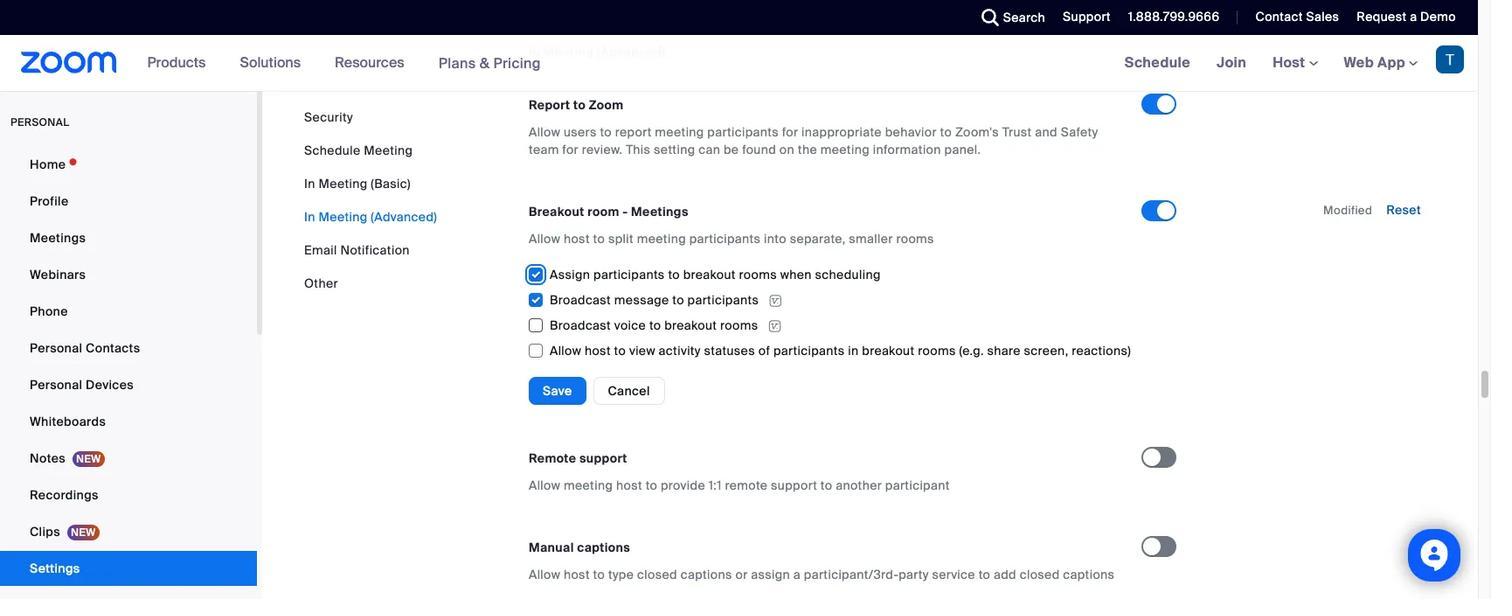 Task type: vqa. For each thing, say whether or not it's contained in the screenshot.
PRICING
yes



Task type: describe. For each thing, give the bounding box(es) containing it.
app
[[1378, 53, 1406, 72]]

1 horizontal spatial captions
[[681, 567, 733, 582]]

home link
[[0, 147, 257, 182]]

remote
[[725, 477, 768, 493]]

reactions)
[[1072, 343, 1132, 358]]

whiteboards
[[30, 414, 106, 429]]

email notification link
[[304, 242, 410, 258]]

this
[[626, 142, 651, 157]]

screen,
[[1025, 343, 1069, 358]]

notification
[[341, 242, 410, 258]]

security link
[[304, 109, 353, 125]]

to left type
[[593, 567, 605, 582]]

plans & pricing
[[439, 54, 541, 72]]

join
[[1217, 53, 1247, 72]]

report to zoom
[[529, 97, 624, 113]]

support
[[1063, 9, 1111, 24]]

sales
[[1307, 9, 1340, 24]]

in meeting (advanced) element
[[519, 38, 1432, 599]]

phone
[[30, 303, 68, 319]]

statuses
[[704, 343, 755, 358]]

or
[[736, 567, 748, 582]]

recordings link
[[0, 477, 257, 512]]

allow for allow users to report meeting participants for inappropriate behavior to zoom's trust and safety team for review. this setting can be found on the meeting information panel.
[[529, 124, 561, 140]]

1:1
[[709, 477, 722, 493]]

allow host to view activity statuses of participants in breakout rooms (e.g. share screen, reactions)
[[550, 343, 1132, 358]]

schedule link
[[1112, 35, 1204, 91]]

of
[[759, 343, 771, 358]]

broadcast voice to breakout rooms application
[[529, 312, 1142, 338]]

meeting for in meeting (advanced) link
[[319, 209, 368, 225]]

to left add
[[979, 567, 991, 582]]

contacts
[[86, 340, 140, 356]]

users
[[564, 124, 597, 140]]

resources
[[335, 53, 405, 72]]

security
[[304, 109, 353, 125]]

can
[[699, 142, 721, 157]]

email
[[304, 242, 337, 258]]

party
[[899, 567, 929, 582]]

to up broadcast message to participants
[[668, 267, 680, 282]]

team
[[529, 142, 559, 157]]

1.888.799.9666 button up join
[[1116, 0, 1225, 35]]

room
[[588, 204, 620, 219]]

in meeting (basic)
[[304, 176, 411, 192]]

product information navigation
[[134, 35, 554, 92]]

trust
[[1003, 124, 1032, 140]]

report
[[529, 97, 570, 113]]

zoom logo image
[[21, 52, 117, 73]]

banner containing products
[[0, 35, 1479, 92]]

schedule for schedule
[[1125, 53, 1191, 72]]

webinars
[[30, 267, 86, 282]]

other
[[304, 275, 338, 291]]

to left 'another'
[[821, 477, 833, 493]]

2 horizontal spatial captions
[[1064, 567, 1115, 582]]

support version for broadcast voice to breakout rooms image
[[763, 318, 787, 334]]

search button
[[969, 0, 1050, 35]]

-
[[623, 204, 628, 219]]

meeting down inappropriate
[[821, 142, 870, 157]]

meetings link
[[0, 220, 257, 255]]

activity
[[659, 343, 701, 358]]

setting
[[654, 142, 696, 157]]

web
[[1344, 53, 1375, 72]]

host for view
[[585, 343, 611, 358]]

the
[[798, 142, 818, 157]]

participants down broadcast voice to breakout rooms application
[[774, 343, 845, 358]]

participant
[[886, 477, 950, 493]]

schedule meeting link
[[304, 143, 413, 158]]

meeting for 'schedule meeting' link on the left top of page
[[364, 143, 413, 158]]

resources button
[[335, 35, 412, 91]]

1 horizontal spatial a
[[1411, 9, 1418, 24]]

to up panel.
[[941, 124, 952, 140]]

group inside in meeting (advanced) element
[[528, 261, 1142, 363]]

1 vertical spatial support
[[771, 477, 818, 493]]

support version for broadcast message to participants image
[[764, 293, 788, 309]]

to left split
[[593, 231, 605, 247]]

view
[[630, 343, 656, 358]]

search
[[1004, 10, 1046, 25]]

participant/3rd-
[[804, 567, 899, 582]]

solutions
[[240, 53, 301, 72]]

allow for allow meeting host to provide 1:1 remote support to another participant
[[529, 477, 561, 493]]

meetings inside in meeting (advanced) element
[[631, 204, 689, 219]]

personal
[[10, 115, 69, 129]]

contact
[[1256, 9, 1304, 24]]

notes
[[30, 450, 66, 466]]

personal for personal contacts
[[30, 340, 82, 356]]

request
[[1357, 9, 1407, 24]]

message
[[615, 292, 669, 308]]

request a demo
[[1357, 9, 1457, 24]]

separate,
[[790, 231, 846, 247]]

1.888.799.9666
[[1129, 9, 1220, 24]]

notes link
[[0, 441, 257, 476]]

rooms left (e.g.
[[918, 343, 956, 358]]

to left zoom
[[574, 97, 586, 113]]

found
[[743, 142, 777, 157]]

1 vertical spatial in meeting (advanced)
[[304, 209, 437, 225]]

allow for allow host to split meeting participants into separate, smaller rooms
[[529, 231, 561, 247]]

settings link
[[0, 551, 257, 586]]

voice
[[615, 317, 646, 333]]

scheduling
[[816, 267, 881, 282]]

provide
[[661, 477, 706, 493]]

when
[[781, 267, 812, 282]]

cancel button
[[593, 377, 665, 405]]

type
[[609, 567, 634, 582]]

allow host to split meeting participants into separate, smaller rooms
[[529, 231, 935, 247]]

allow for allow host to view activity statuses of participants in breakout rooms (e.g. share screen, reactions)
[[550, 343, 582, 358]]

clips link
[[0, 514, 257, 549]]

profile
[[30, 193, 69, 209]]

inappropriate
[[802, 124, 882, 140]]

in for in meeting (advanced) link
[[304, 209, 315, 225]]



Task type: locate. For each thing, give the bounding box(es) containing it.
rooms right smaller
[[897, 231, 935, 247]]

2 vertical spatial breakout
[[862, 343, 915, 358]]

host down breakout
[[564, 231, 590, 247]]

information
[[873, 142, 942, 157]]

manual
[[529, 540, 574, 555]]

0 vertical spatial schedule
[[1125, 53, 1191, 72]]

in for the in meeting (basic) link
[[304, 176, 315, 192]]

allow inside group
[[550, 343, 582, 358]]

schedule down 1.888.799.9666
[[1125, 53, 1191, 72]]

participants
[[708, 124, 779, 140], [690, 231, 761, 247], [594, 267, 665, 282], [688, 292, 759, 308], [774, 343, 845, 358]]

clips
[[30, 524, 60, 540]]

allow meeting host to provide 1:1 remote support to another participant
[[529, 477, 950, 493]]

personal
[[30, 340, 82, 356], [30, 377, 82, 393]]

broadcast message to participants
[[550, 292, 759, 308]]

host down "manual captions"
[[564, 567, 590, 582]]

closed right type
[[638, 567, 678, 582]]

personal inside the personal devices link
[[30, 377, 82, 393]]

personal devices link
[[0, 367, 257, 402]]

1.888.799.9666 button up schedule link
[[1129, 9, 1220, 24]]

settings
[[30, 561, 80, 576]]

personal inside personal contacts 'link'
[[30, 340, 82, 356]]

captions right add
[[1064, 567, 1115, 582]]

for up on
[[782, 124, 799, 140]]

participants inside "application"
[[688, 292, 759, 308]]

broadcast inside "application"
[[550, 292, 611, 308]]

host left "view"
[[585, 343, 611, 358]]

1 broadcast from the top
[[550, 292, 611, 308]]

meeting for the in meeting (basic) link
[[319, 176, 368, 192]]

phone link
[[0, 294, 257, 329]]

for down users
[[563, 142, 579, 157]]

breakout for participants
[[684, 267, 736, 282]]

meeting
[[655, 124, 704, 140], [821, 142, 870, 157], [637, 231, 686, 247], [564, 477, 613, 493]]

allow down breakout
[[529, 231, 561, 247]]

meetings navigation
[[1112, 35, 1479, 92]]

broadcast left voice
[[550, 317, 611, 333]]

(advanced) up zoom
[[597, 43, 666, 59]]

0 horizontal spatial (advanced)
[[371, 209, 437, 225]]

group
[[528, 261, 1142, 363]]

allow host to type closed captions or assign a participant/3rd-party service to add closed captions
[[529, 567, 1115, 582]]

profile picture image
[[1437, 45, 1465, 73]]

1 vertical spatial for
[[563, 142, 579, 157]]

breakout inside application
[[665, 317, 717, 333]]

support right remote
[[580, 450, 628, 466]]

in meeting (advanced) link
[[304, 209, 437, 225]]

1 vertical spatial meetings
[[30, 230, 86, 246]]

1 horizontal spatial for
[[782, 124, 799, 140]]

rooms
[[897, 231, 935, 247], [739, 267, 777, 282], [721, 317, 759, 333], [918, 343, 956, 358]]

into
[[764, 231, 787, 247]]

captions up type
[[577, 540, 631, 555]]

personal contacts link
[[0, 331, 257, 366]]

0 horizontal spatial in meeting (advanced)
[[304, 209, 437, 225]]

reset button
[[1387, 202, 1422, 218]]

save
[[543, 383, 572, 399]]

allow up team
[[529, 124, 561, 140]]

allow users to report meeting participants for inappropriate behavior to zoom's trust and safety team for review. this setting can be found on the meeting information panel.
[[529, 124, 1099, 157]]

0 vertical spatial support
[[580, 450, 628, 466]]

2 vertical spatial in
[[304, 209, 315, 225]]

in meeting (basic) link
[[304, 176, 411, 192]]

to up broadcast voice to breakout rooms
[[673, 292, 685, 308]]

1 vertical spatial (advanced)
[[371, 209, 437, 225]]

personal menu menu
[[0, 147, 257, 599]]

to left provide
[[646, 477, 658, 493]]

personal for personal devices
[[30, 377, 82, 393]]

in right &
[[529, 43, 540, 59]]

meeting up setting
[[655, 124, 704, 140]]

other link
[[304, 275, 338, 291]]

1 horizontal spatial support
[[771, 477, 818, 493]]

contact sales
[[1256, 9, 1340, 24]]

breakout right the in
[[862, 343, 915, 358]]

participants up message
[[594, 267, 665, 282]]

a
[[1411, 9, 1418, 24], [794, 567, 801, 582]]

broadcast message to participants application
[[528, 287, 1142, 312]]

1 personal from the top
[[30, 340, 82, 356]]

closed
[[638, 567, 678, 582], [1020, 567, 1060, 582]]

rooms up support version for broadcast message to participants image
[[739, 267, 777, 282]]

schedule for schedule meeting
[[304, 143, 361, 158]]

zoom
[[589, 97, 624, 113]]

allow down remote
[[529, 477, 561, 493]]

1 horizontal spatial schedule
[[1125, 53, 1191, 72]]

menu bar
[[304, 108, 437, 292]]

solutions button
[[240, 35, 309, 91]]

closed right add
[[1020, 567, 1060, 582]]

1 closed from the left
[[638, 567, 678, 582]]

plans
[[439, 54, 476, 72]]

personal up the whiteboards
[[30, 377, 82, 393]]

and
[[1036, 124, 1058, 140]]

1 vertical spatial in
[[304, 176, 315, 192]]

meetings inside personal menu menu
[[30, 230, 86, 246]]

0 vertical spatial for
[[782, 124, 799, 140]]

meeting up (basic)
[[364, 143, 413, 158]]

in
[[849, 343, 859, 358]]

schedule down "security" link at left top
[[304, 143, 361, 158]]

breakout for voice
[[665, 317, 717, 333]]

1 horizontal spatial meetings
[[631, 204, 689, 219]]

participants inside allow users to report meeting participants for inappropriate behavior to zoom's trust and safety team for review. this setting can be found on the meeting information panel.
[[708, 124, 779, 140]]

host left provide
[[616, 477, 643, 493]]

panel.
[[945, 142, 981, 157]]

2 broadcast from the top
[[550, 317, 611, 333]]

allow up save
[[550, 343, 582, 358]]

meetings up webinars
[[30, 230, 86, 246]]

1.888.799.9666 button
[[1116, 0, 1225, 35], [1129, 9, 1220, 24]]

captions
[[577, 540, 631, 555], [681, 567, 733, 582], [1064, 567, 1115, 582]]

whiteboards link
[[0, 404, 257, 439]]

0 horizontal spatial a
[[794, 567, 801, 582]]

assign
[[751, 567, 791, 582]]

host
[[1273, 53, 1310, 72]]

schedule
[[1125, 53, 1191, 72], [304, 143, 361, 158]]

in meeting (advanced) up zoom
[[529, 43, 666, 59]]

zoom's
[[956, 124, 999, 140]]

webinars link
[[0, 257, 257, 292]]

support right the remote
[[771, 477, 818, 493]]

1 vertical spatial broadcast
[[550, 317, 611, 333]]

1 horizontal spatial closed
[[1020, 567, 1060, 582]]

0 horizontal spatial support
[[580, 450, 628, 466]]

meeting right pricing
[[544, 43, 594, 59]]

in meeting (advanced) up notification
[[304, 209, 437, 225]]

host for type
[[564, 567, 590, 582]]

menu bar containing security
[[304, 108, 437, 292]]

0 horizontal spatial closed
[[638, 567, 678, 582]]

participants up be
[[708, 124, 779, 140]]

in
[[529, 43, 540, 59], [304, 176, 315, 192], [304, 209, 315, 225]]

broadcast voice to breakout rooms
[[550, 317, 759, 333]]

schedule inside meetings navigation
[[1125, 53, 1191, 72]]

assign
[[550, 267, 591, 282]]

schedule meeting
[[304, 143, 413, 158]]

broadcast down assign on the left of page
[[550, 292, 611, 308]]

meeting down remote support
[[564, 477, 613, 493]]

participants down assign participants to breakout rooms when scheduling
[[688, 292, 759, 308]]

rooms inside application
[[721, 317, 759, 333]]

group containing assign participants to breakout rooms when scheduling
[[528, 261, 1142, 363]]

0 vertical spatial in meeting (advanced)
[[529, 43, 666, 59]]

to left "view"
[[614, 343, 626, 358]]

pricing
[[494, 54, 541, 72]]

to up review.
[[600, 124, 612, 140]]

1 vertical spatial schedule
[[304, 143, 361, 158]]

split
[[609, 231, 634, 247]]

0 horizontal spatial captions
[[577, 540, 631, 555]]

another
[[836, 477, 882, 493]]

allow inside allow users to report meeting participants for inappropriate behavior to zoom's trust and safety team for review. this setting can be found on the meeting information panel.
[[529, 124, 561, 140]]

0 vertical spatial meetings
[[631, 204, 689, 219]]

0 horizontal spatial meetings
[[30, 230, 86, 246]]

1 vertical spatial breakout
[[665, 317, 717, 333]]

in meeting (advanced)
[[529, 43, 666, 59], [304, 209, 437, 225]]

broadcast for broadcast message to participants
[[550, 292, 611, 308]]

for
[[782, 124, 799, 140], [563, 142, 579, 157]]

2 closed from the left
[[1020, 567, 1060, 582]]

meeting right split
[[637, 231, 686, 247]]

breakout down 'allow host to split meeting participants into separate, smaller rooms'
[[684, 267, 736, 282]]

products button
[[147, 35, 214, 91]]

breakout room - meetings
[[529, 204, 689, 219]]

rooms up statuses
[[721, 317, 759, 333]]

meeting down 'schedule meeting' link on the left top of page
[[319, 176, 368, 192]]

to right voice
[[650, 317, 662, 333]]

0 vertical spatial (advanced)
[[597, 43, 666, 59]]

profile link
[[0, 184, 257, 219]]

review.
[[582, 142, 623, 157]]

0 horizontal spatial schedule
[[304, 143, 361, 158]]

a left 'demo'
[[1411, 9, 1418, 24]]

allow down the manual
[[529, 567, 561, 582]]

cancel
[[608, 383, 650, 399]]

0 vertical spatial a
[[1411, 9, 1418, 24]]

0 vertical spatial breakout
[[684, 267, 736, 282]]

1 horizontal spatial (advanced)
[[597, 43, 666, 59]]

personal down phone
[[30, 340, 82, 356]]

breakout
[[529, 204, 585, 219]]

allow for allow host to type closed captions or assign a participant/3rd-party service to add closed captions
[[529, 567, 561, 582]]

0 horizontal spatial for
[[563, 142, 579, 157]]

0 vertical spatial in
[[529, 43, 540, 59]]

banner
[[0, 35, 1479, 92]]

to inside application
[[650, 317, 662, 333]]

1 vertical spatial personal
[[30, 377, 82, 393]]

products
[[147, 53, 206, 72]]

(advanced) down (basic)
[[371, 209, 437, 225]]

host for split
[[564, 231, 590, 247]]

remote
[[529, 450, 577, 466]]

meeting up email notification
[[319, 209, 368, 225]]

captions left the or
[[681, 567, 733, 582]]

support link
[[1050, 0, 1116, 35], [1063, 9, 1111, 24]]

personal devices
[[30, 377, 134, 393]]

broadcast for broadcast voice to breakout rooms
[[550, 317, 611, 333]]

a right assign
[[794, 567, 801, 582]]

web app button
[[1344, 53, 1418, 72]]

plans & pricing link
[[439, 54, 541, 72], [439, 54, 541, 72]]

1 vertical spatial a
[[794, 567, 801, 582]]

1 horizontal spatial in meeting (advanced)
[[529, 43, 666, 59]]

behavior
[[885, 124, 937, 140]]

to inside "application"
[[673, 292, 685, 308]]

in up email
[[304, 209, 315, 225]]

broadcast inside application
[[550, 317, 611, 333]]

breakout up activity
[[665, 317, 717, 333]]

report
[[615, 124, 652, 140]]

meetings right the -
[[631, 204, 689, 219]]

recordings
[[30, 487, 99, 503]]

(e.g.
[[960, 343, 984, 358]]

0 vertical spatial personal
[[30, 340, 82, 356]]

in down 'schedule meeting' link on the left top of page
[[304, 176, 315, 192]]

0 vertical spatial broadcast
[[550, 292, 611, 308]]

on
[[780, 142, 795, 157]]

service
[[933, 567, 976, 582]]

participants up assign participants to breakout rooms when scheduling
[[690, 231, 761, 247]]

remote support
[[529, 450, 628, 466]]

&
[[480, 54, 490, 72]]

2 personal from the top
[[30, 377, 82, 393]]

smaller
[[849, 231, 893, 247]]



